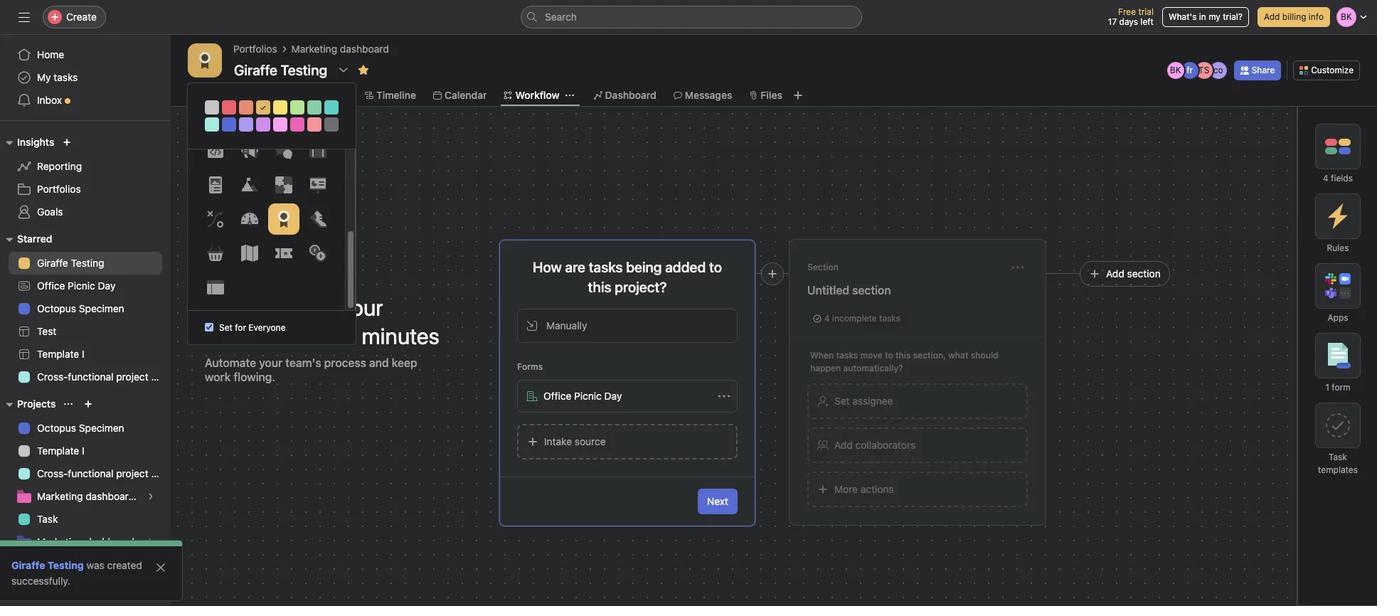 Task type: locate. For each thing, give the bounding box(es) containing it.
testing inside projects element
[[71, 558, 104, 571]]

task
[[1329, 452, 1347, 462], [37, 513, 58, 525]]

0 vertical spatial office
[[37, 280, 65, 292]]

reporting
[[37, 160, 82, 172]]

presentation image
[[309, 176, 326, 193]]

trial?
[[1223, 11, 1243, 22]]

speed dial image
[[241, 211, 258, 228]]

0 vertical spatial cross-functional project plan link
[[9, 366, 171, 388]]

0 vertical spatial set
[[219, 323, 233, 333]]

office inside starred element
[[37, 280, 65, 292]]

in left my
[[1199, 11, 1206, 22]]

i inside starred element
[[82, 348, 84, 360]]

add
[[1264, 11, 1280, 22], [1106, 267, 1124, 279], [834, 439, 853, 451]]

task for task templates
[[1329, 452, 1347, 462]]

1 vertical spatial template i link
[[9, 440, 162, 462]]

testing inside starred element
[[71, 257, 104, 269]]

see details, marketing dashboards image
[[147, 492, 155, 501]]

0 horizontal spatial task
[[37, 513, 58, 525]]

0 vertical spatial plan
[[151, 371, 171, 383]]

tasks inside when tasks move to this section, what should happen automatically?
[[836, 350, 858, 360]]

0 vertical spatial portfolios link
[[233, 41, 277, 57]]

to right added
[[709, 259, 722, 275]]

template down show options, current sort, top image
[[37, 445, 79, 457]]

portfolios link up list link
[[233, 41, 277, 57]]

invite
[[40, 581, 66, 593]]

dashboard up the was
[[86, 536, 135, 548]]

i down test link
[[82, 348, 84, 360]]

testing up the office picnic day link
[[71, 257, 104, 269]]

task inside projects element
[[37, 513, 58, 525]]

in
[[1199, 11, 1206, 22], [298, 322, 316, 349]]

0 vertical spatial 4
[[1323, 173, 1329, 184]]

add inside add section button
[[1106, 267, 1124, 279]]

cross-functional project plan up new project or portfolio icon
[[37, 371, 171, 383]]

testing up invite
[[48, 559, 84, 571]]

section inside button
[[1127, 267, 1161, 279]]

template i link up "marketing dashboards"
[[9, 440, 162, 462]]

octopus
[[37, 302, 76, 314], [37, 422, 76, 434]]

1 vertical spatial office
[[543, 389, 571, 402]]

0 vertical spatial in
[[1199, 11, 1206, 22]]

timeline
[[376, 89, 416, 101]]

projects element
[[0, 391, 171, 579]]

0 vertical spatial day
[[98, 280, 116, 292]]

1 vertical spatial your
[[259, 356, 283, 369]]

this
[[896, 350, 911, 360]]

tasks left move
[[836, 350, 858, 360]]

2 template i from the top
[[37, 445, 84, 457]]

0 vertical spatial i
[[82, 348, 84, 360]]

0 vertical spatial to
[[709, 259, 722, 275]]

1 horizontal spatial add
[[1106, 267, 1124, 279]]

0 horizontal spatial day
[[98, 280, 116, 292]]

4 for 4 incomplete tasks
[[824, 313, 830, 323]]

1 specimen from the top
[[79, 302, 124, 314]]

test
[[37, 325, 56, 337]]

template i down test
[[37, 348, 84, 360]]

1 vertical spatial plan
[[151, 467, 171, 479]]

1 horizontal spatial dashboard
[[340, 43, 389, 55]]

cross- up marketing dashboards link
[[37, 467, 68, 479]]

briefcase image
[[309, 142, 326, 159]]

portfolios link
[[233, 41, 277, 57], [9, 178, 162, 201]]

tasks right my
[[54, 71, 78, 83]]

line and symbols image
[[207, 211, 224, 228]]

1 i from the top
[[82, 348, 84, 360]]

octopus specimen link
[[9, 297, 162, 320], [9, 417, 162, 440]]

timeline link
[[365, 87, 416, 103]]

work flowing.
[[205, 370, 275, 383]]

specimen down new project or portfolio icon
[[79, 422, 124, 434]]

building
[[257, 293, 335, 320]]

template i link
[[9, 343, 162, 366], [9, 440, 162, 462]]

calendar
[[445, 89, 487, 101]]

manually
[[546, 319, 587, 331]]

1 horizontal spatial picnic
[[574, 389, 602, 402]]

testing left created
[[71, 558, 104, 571]]

task inside task templates
[[1329, 452, 1347, 462]]

0 vertical spatial show options image
[[338, 64, 349, 75]]

2 horizontal spatial add
[[1264, 11, 1280, 22]]

1 functional from the top
[[68, 371, 113, 383]]

dashboard up "remove from starred" image
[[340, 43, 389, 55]]

1 horizontal spatial your
[[340, 293, 383, 320]]

2 plan from the top
[[151, 467, 171, 479]]

add inside add collaborators button
[[834, 439, 853, 451]]

tasks up this project?
[[589, 259, 623, 275]]

1 horizontal spatial section
[[1127, 267, 1161, 279]]

0 horizontal spatial portfolios link
[[9, 178, 162, 201]]

project up the 'see details, marketing dashboards' icon
[[116, 467, 148, 479]]

1 vertical spatial template i
[[37, 445, 84, 457]]

Set for Everyone checkbox
[[205, 323, 213, 332]]

0 vertical spatial template i
[[37, 348, 84, 360]]

1 vertical spatial section
[[852, 283, 891, 296]]

0 vertical spatial add
[[1264, 11, 1280, 22]]

2 octopus specimen from the top
[[37, 422, 124, 434]]

1 vertical spatial marketing dashboard
[[37, 536, 135, 548]]

marketing dashboard link up "remove from starred" image
[[291, 41, 389, 57]]

intake
[[544, 435, 572, 447]]

4 left incomplete
[[824, 313, 830, 323]]

0 horizontal spatial picnic
[[68, 280, 95, 292]]

shopping basket image
[[207, 245, 224, 262]]

0 vertical spatial specimen
[[79, 302, 124, 314]]

1 template from the top
[[37, 348, 79, 360]]

day inside starred element
[[98, 280, 116, 292]]

office picnic day
[[37, 280, 116, 292], [543, 389, 622, 402]]

cross- inside projects element
[[37, 467, 68, 479]]

tasks inside "link"
[[54, 71, 78, 83]]

octopus up test
[[37, 302, 76, 314]]

1 horizontal spatial marketing dashboard
[[291, 43, 389, 55]]

1 vertical spatial octopus
[[37, 422, 76, 434]]

0 horizontal spatial set
[[219, 323, 233, 333]]

giraffe testing link up invite
[[9, 553, 162, 576]]

section for add section
[[1127, 267, 1161, 279]]

portfolios inside insights element
[[37, 183, 81, 195]]

picnic up test link
[[68, 280, 95, 292]]

in inside button
[[1199, 11, 1206, 22]]

1 cross-functional project plan from the top
[[37, 371, 171, 383]]

portfolios link down reporting
[[9, 178, 162, 201]]

octopus specimen down the office picnic day link
[[37, 302, 124, 314]]

template i link down test
[[9, 343, 162, 366]]

what
[[948, 350, 968, 360]]

customize button
[[1293, 60, 1360, 80]]

0 vertical spatial picnic
[[68, 280, 95, 292]]

giraffe inside projects element
[[37, 558, 68, 571]]

octopus specimen link up test
[[9, 297, 162, 320]]

office picnic day up test link
[[37, 280, 116, 292]]

cross-functional project plan link up new project or portfolio icon
[[9, 366, 171, 388]]

functional up new project or portfolio icon
[[68, 371, 113, 383]]

office up intake
[[543, 389, 571, 402]]

giraffe testing link
[[9, 252, 162, 275], [9, 553, 162, 576], [11, 559, 84, 571]]

0 vertical spatial cross-
[[37, 371, 68, 383]]

0 vertical spatial marketing
[[291, 43, 337, 55]]

0 horizontal spatial your
[[259, 356, 283, 369]]

office picnic day inside starred element
[[37, 280, 116, 292]]

0 horizontal spatial in
[[298, 322, 316, 349]]

two minutes
[[321, 322, 440, 349]]

giraffe testing link up the successfully.
[[11, 559, 84, 571]]

2 cross-functional project plan link from the top
[[9, 462, 171, 485]]

cross-
[[37, 371, 68, 383], [37, 467, 68, 479]]

set for everyone
[[219, 323, 286, 333]]

giraffe testing inside starred element
[[37, 257, 104, 269]]

0 vertical spatial octopus
[[37, 302, 76, 314]]

1 project from the top
[[116, 371, 148, 383]]

0 vertical spatial template i link
[[9, 343, 162, 366]]

template for second template i link from the bottom of the page
[[37, 348, 79, 360]]

your left team's on the bottom
[[259, 356, 283, 369]]

1 vertical spatial specimen
[[79, 422, 124, 434]]

i up "marketing dashboards"
[[82, 445, 84, 457]]

set assignee button
[[807, 383, 1028, 419]]

day for office picnic day button
[[604, 389, 622, 402]]

1 vertical spatial to
[[885, 350, 893, 360]]

1 vertical spatial in
[[298, 322, 316, 349]]

1 vertical spatial 4
[[824, 313, 830, 323]]

None text field
[[230, 57, 331, 83]]

what's
[[1169, 11, 1197, 22]]

marketing for the 'see details, marketing dashboards' icon
[[37, 490, 83, 502]]

1 vertical spatial day
[[604, 389, 622, 402]]

search button
[[521, 6, 862, 28]]

1 vertical spatial octopus specimen link
[[9, 417, 162, 440]]

added
[[665, 259, 706, 275]]

office picnic day button
[[517, 380, 738, 412]]

specimen inside starred element
[[79, 302, 124, 314]]

0 horizontal spatial 4
[[824, 313, 830, 323]]

giraffe inside starred element
[[37, 257, 68, 269]]

add section
[[1106, 267, 1161, 279]]

map image
[[241, 245, 258, 262]]

1 vertical spatial octopus specimen
[[37, 422, 124, 434]]

0 vertical spatial octopus specimen
[[37, 302, 124, 314]]

add section button
[[1080, 261, 1170, 286]]

2 vertical spatial add
[[834, 439, 853, 451]]

process
[[324, 356, 366, 369]]

specimen down the office picnic day link
[[79, 302, 124, 314]]

0 horizontal spatial dashboard
[[86, 536, 135, 548]]

portfolios
[[233, 43, 277, 55], [37, 183, 81, 195]]

1 vertical spatial cross-functional project plan
[[37, 467, 171, 479]]

0 horizontal spatial section
[[852, 283, 891, 296]]

see details, marketing dashboard image
[[147, 538, 155, 546]]

picnic inside starred element
[[68, 280, 95, 292]]

4 left 'fields'
[[1323, 173, 1329, 184]]

to inside when tasks move to this section, what should happen automatically?
[[885, 350, 893, 360]]

and
[[369, 356, 389, 369]]

mountain flag image
[[241, 176, 258, 193]]

cross-functional project plan link
[[9, 366, 171, 388], [9, 462, 171, 485]]

in inside the 'start building your workflow in two minutes automate your team's process and keep work flowing.'
[[298, 322, 316, 349]]

4 for 4 fields
[[1323, 173, 1329, 184]]

0 vertical spatial project
[[116, 371, 148, 383]]

2 cross-functional project plan from the top
[[37, 467, 171, 479]]

0 vertical spatial template
[[37, 348, 79, 360]]

1 vertical spatial functional
[[68, 467, 113, 479]]

cross-functional project plan link inside projects element
[[9, 462, 171, 485]]

2 specimen from the top
[[79, 422, 124, 434]]

office picnic day up 'source'
[[543, 389, 622, 402]]

2 vertical spatial marketing
[[37, 536, 83, 548]]

section,
[[913, 350, 946, 360]]

task for task
[[37, 513, 58, 525]]

template down test
[[37, 348, 79, 360]]

picnic inside button
[[574, 389, 602, 402]]

section
[[1127, 267, 1161, 279], [852, 283, 891, 296]]

set left for
[[219, 323, 233, 333]]

marketing up board link
[[291, 43, 337, 55]]

1 vertical spatial task
[[37, 513, 58, 525]]

template i inside projects element
[[37, 445, 84, 457]]

add for add collaborators
[[834, 439, 853, 451]]

giraffe testing up the successfully.
[[11, 559, 84, 571]]

html image
[[207, 142, 224, 159]]

1 horizontal spatial in
[[1199, 11, 1206, 22]]

functional
[[68, 371, 113, 383], [68, 467, 113, 479]]

1 vertical spatial picnic
[[574, 389, 602, 402]]

portfolios down reporting
[[37, 183, 81, 195]]

template i down show options, current sort, top image
[[37, 445, 84, 457]]

giraffe testing up invite
[[37, 558, 104, 571]]

1 horizontal spatial day
[[604, 389, 622, 402]]

intake source button
[[517, 424, 738, 459]]

files
[[761, 89, 782, 101]]

add for add section
[[1106, 267, 1124, 279]]

1 vertical spatial portfolios
[[37, 183, 81, 195]]

2 functional from the top
[[68, 467, 113, 479]]

1 vertical spatial marketing dashboard link
[[9, 531, 162, 553]]

0 vertical spatial office picnic day
[[37, 280, 116, 292]]

0 vertical spatial marketing dashboard link
[[291, 41, 389, 57]]

add billing info button
[[1258, 7, 1330, 27]]

1 horizontal spatial 4
[[1323, 173, 1329, 184]]

marketing down task link
[[37, 536, 83, 548]]

2 octopus from the top
[[37, 422, 76, 434]]

set
[[219, 323, 233, 333], [834, 394, 850, 407]]

picnic up 'source'
[[574, 389, 602, 402]]

add for add billing info
[[1264, 11, 1280, 22]]

1 horizontal spatial portfolios link
[[233, 41, 277, 57]]

1 template i from the top
[[37, 348, 84, 360]]

day up test link
[[98, 280, 116, 292]]

project
[[116, 371, 148, 383], [116, 467, 148, 479]]

0 horizontal spatial portfolios
[[37, 183, 81, 195]]

2 i from the top
[[82, 445, 84, 457]]

ribbon image
[[196, 52, 213, 69]]

project down test link
[[116, 371, 148, 383]]

0 horizontal spatial office picnic day
[[37, 280, 116, 292]]

day inside button
[[604, 389, 622, 402]]

1 horizontal spatial set
[[834, 394, 850, 407]]

your up two minutes
[[340, 293, 383, 320]]

1 vertical spatial cross-functional project plan link
[[9, 462, 171, 485]]

task link
[[9, 508, 162, 531]]

0 vertical spatial octopus specimen link
[[9, 297, 162, 320]]

day up the intake source dropdown button
[[604, 389, 622, 402]]

0 vertical spatial dashboard
[[340, 43, 389, 55]]

task templates
[[1318, 452, 1358, 475]]

marketing up task link
[[37, 490, 83, 502]]

1 vertical spatial portfolios link
[[9, 178, 162, 201]]

0 horizontal spatial marketing dashboard
[[37, 536, 135, 548]]

set left assignee
[[834, 394, 850, 407]]

octopus specimen down new project or portfolio icon
[[37, 422, 124, 434]]

1 vertical spatial i
[[82, 445, 84, 457]]

1 cross-functional project plan link from the top
[[9, 366, 171, 388]]

0 vertical spatial portfolios
[[233, 43, 277, 55]]

board link
[[309, 87, 348, 103]]

my tasks link
[[9, 66, 162, 89]]

show options image
[[338, 64, 349, 75], [718, 390, 730, 402]]

1 horizontal spatial office picnic day
[[543, 389, 622, 402]]

add tab image
[[792, 90, 804, 101]]

functional inside starred element
[[68, 371, 113, 383]]

1 plan from the top
[[151, 371, 171, 383]]

cross- up projects
[[37, 371, 68, 383]]

portfolios up list link
[[233, 43, 277, 55]]

office up test
[[37, 280, 65, 292]]

set for set assignee
[[834, 394, 850, 407]]

1 vertical spatial marketing
[[37, 490, 83, 502]]

to inside how are tasks being added to this project?
[[709, 259, 722, 275]]

1 vertical spatial show options image
[[718, 390, 730, 402]]

template i
[[37, 348, 84, 360], [37, 445, 84, 457]]

customize
[[1311, 65, 1354, 75]]

1 horizontal spatial office
[[543, 389, 571, 402]]

section inside 'button'
[[852, 283, 891, 296]]

to left this
[[885, 350, 893, 360]]

create button
[[43, 6, 106, 28]]

functional up "marketing dashboards"
[[68, 467, 113, 479]]

giraffe testing link down the goals link
[[9, 252, 162, 275]]

office for the office picnic day link
[[37, 280, 65, 292]]

section for untitled section
[[852, 283, 891, 296]]

0 horizontal spatial marketing dashboard link
[[9, 531, 162, 553]]

0 horizontal spatial to
[[709, 259, 722, 275]]

search list box
[[521, 6, 862, 28]]

template inside projects element
[[37, 445, 79, 457]]

my
[[37, 71, 51, 83]]

marketing dashboard down task link
[[37, 536, 135, 548]]

testing for giraffe testing link above invite
[[71, 558, 104, 571]]

task up 'templates'
[[1329, 452, 1347, 462]]

0 vertical spatial functional
[[68, 371, 113, 383]]

cross-functional project plan up 'dashboards'
[[37, 467, 171, 479]]

template inside starred element
[[37, 348, 79, 360]]

in up team's on the bottom
[[298, 322, 316, 349]]

0 vertical spatial cross-functional project plan
[[37, 371, 171, 383]]

home link
[[9, 43, 162, 66]]

4 fields
[[1323, 173, 1353, 184]]

cross-functional project plan link up "marketing dashboards"
[[9, 462, 171, 485]]

2 template from the top
[[37, 445, 79, 457]]

picnic
[[68, 280, 95, 292], [574, 389, 602, 402]]

octopus specimen link down new project or portfolio icon
[[9, 417, 162, 440]]

octopus down show options, current sort, top image
[[37, 422, 76, 434]]

functional inside projects element
[[68, 467, 113, 479]]

0 vertical spatial task
[[1329, 452, 1347, 462]]

starred element
[[0, 226, 171, 391]]

0 vertical spatial section
[[1127, 267, 1161, 279]]

tasks inside how are tasks being added to this project?
[[589, 259, 623, 275]]

0 horizontal spatial show options image
[[338, 64, 349, 75]]

messages link
[[673, 87, 732, 103]]

1 vertical spatial set
[[834, 394, 850, 407]]

set assignee
[[834, 394, 893, 407]]

set inside button
[[834, 394, 850, 407]]

octopus specimen inside projects element
[[37, 422, 124, 434]]

0 horizontal spatial add
[[834, 439, 853, 451]]

1 vertical spatial add
[[1106, 267, 1124, 279]]

tasks
[[54, 71, 78, 83], [589, 259, 623, 275], [879, 313, 900, 323], [836, 350, 858, 360]]

my
[[1209, 11, 1221, 22]]

1 cross- from the top
[[37, 371, 68, 383]]

plan inside starred element
[[151, 371, 171, 383]]

giraffe testing inside projects element
[[37, 558, 104, 571]]

1 vertical spatial template
[[37, 445, 79, 457]]

giraffe testing up the office picnic day link
[[37, 257, 104, 269]]

dashboard link
[[594, 87, 656, 103]]

1 vertical spatial project
[[116, 467, 148, 479]]

marketing dashboard up "remove from starred" image
[[291, 43, 389, 55]]

1 vertical spatial office picnic day
[[543, 389, 622, 402]]

office inside button
[[543, 389, 571, 402]]

specimen
[[79, 302, 124, 314], [79, 422, 124, 434]]

what's in my trial? button
[[1162, 7, 1249, 27]]

add inside add billing info button
[[1264, 11, 1280, 22]]

1 horizontal spatial task
[[1329, 452, 1347, 462]]

task down marketing dashboards link
[[37, 513, 58, 525]]

marketing dashboard link up the was
[[9, 531, 162, 553]]

1 octopus from the top
[[37, 302, 76, 314]]

octopus specimen inside starred element
[[37, 302, 124, 314]]

1 vertical spatial dashboard
[[86, 536, 135, 548]]

2 cross- from the top
[[37, 467, 68, 479]]

global element
[[0, 35, 171, 120]]

1 octopus specimen from the top
[[37, 302, 124, 314]]

office picnic day inside button
[[543, 389, 622, 402]]

template
[[37, 348, 79, 360], [37, 445, 79, 457]]



Task type: describe. For each thing, give the bounding box(es) containing it.
plan inside projects element
[[151, 467, 171, 479]]

set for set for everyone
[[219, 323, 233, 333]]

untitled section button
[[807, 277, 1028, 303]]

2 octopus specimen link from the top
[[9, 417, 162, 440]]

marketing dashboards link
[[9, 485, 162, 508]]

share button
[[1234, 60, 1281, 80]]

1 horizontal spatial portfolios
[[233, 43, 277, 55]]

free trial 17 days left
[[1108, 6, 1154, 27]]

cross-functional project plan inside projects element
[[37, 467, 171, 479]]

megaphone image
[[241, 142, 258, 159]]

template for first template i link from the bottom
[[37, 445, 79, 457]]

office picnic day for office picnic day button
[[543, 389, 622, 402]]

0 vertical spatial your
[[340, 293, 383, 320]]

form
[[1332, 382, 1351, 393]]

specimen inside projects element
[[79, 422, 124, 434]]

1 template i link from the top
[[9, 343, 162, 366]]

start
[[205, 293, 252, 320]]

picnic for office picnic day button
[[574, 389, 602, 402]]

co
[[1213, 65, 1223, 75]]

insights button
[[0, 134, 54, 151]]

cross-functional project plan link inside starred element
[[9, 366, 171, 388]]

marketing for see details, marketing dashboard image
[[37, 536, 83, 548]]

free
[[1118, 6, 1136, 17]]

marketing dashboards
[[37, 490, 140, 502]]

fr
[[1187, 65, 1193, 75]]

ribbon image
[[275, 211, 292, 228]]

projects
[[17, 398, 56, 410]]

ticket image
[[275, 245, 292, 262]]

should
[[971, 350, 998, 360]]

team's
[[285, 356, 321, 369]]

insights
[[17, 136, 54, 148]]

created
[[107, 559, 142, 571]]

intake source
[[544, 435, 606, 447]]

for
[[235, 323, 246, 333]]

calendar link
[[433, 87, 487, 103]]

workflow
[[515, 89, 560, 101]]

successfully.
[[11, 575, 70, 587]]

incomplete
[[832, 313, 877, 323]]

goals
[[37, 206, 63, 218]]

new image
[[63, 138, 71, 147]]

how are tasks being added to this project?
[[533, 259, 722, 295]]

octopus inside starred element
[[37, 302, 76, 314]]

close image
[[155, 562, 166, 573]]

tab actions image
[[565, 91, 574, 100]]

list link
[[263, 87, 292, 103]]

move
[[860, 350, 883, 360]]

office picnic day link
[[9, 275, 162, 297]]

start building your workflow in two minutes automate your team's process and keep work flowing.
[[205, 293, 440, 383]]

automate
[[205, 356, 256, 369]]

1
[[1326, 382, 1329, 393]]

ts
[[1199, 65, 1210, 75]]

files link
[[749, 87, 782, 103]]

4 incomplete tasks
[[824, 313, 900, 323]]

when
[[810, 350, 834, 360]]

everyone
[[249, 323, 286, 333]]

projects button
[[0, 396, 56, 413]]

reporting link
[[9, 155, 162, 178]]

tasks right incomplete
[[879, 313, 900, 323]]

next
[[707, 495, 728, 507]]

share
[[1252, 65, 1275, 75]]

1 horizontal spatial marketing dashboard link
[[291, 41, 389, 57]]

i inside projects element
[[82, 445, 84, 457]]

template [icon] image
[[207, 279, 224, 296]]

insights element
[[0, 129, 171, 226]]

show options, current sort, top image
[[64, 400, 73, 408]]

octopus inside projects element
[[37, 422, 76, 434]]

test link
[[9, 320, 162, 343]]

how
[[533, 259, 562, 275]]

chat bubbles image
[[275, 142, 292, 159]]

workflow
[[205, 322, 294, 349]]

office picnic day for the office picnic day link
[[37, 280, 116, 292]]

0 vertical spatial marketing dashboard
[[291, 43, 389, 55]]

create
[[66, 11, 97, 23]]

show options image inside office picnic day button
[[718, 390, 730, 402]]

hide sidebar image
[[18, 11, 30, 23]]

cross- inside starred element
[[37, 371, 68, 383]]

2 template i link from the top
[[9, 440, 162, 462]]

search
[[545, 11, 577, 23]]

overview
[[202, 89, 246, 101]]

1 form
[[1326, 382, 1351, 393]]

my tasks
[[37, 71, 78, 83]]

apps
[[1328, 312, 1348, 323]]

overview link
[[191, 87, 246, 103]]

home
[[37, 48, 64, 60]]

keep
[[392, 356, 417, 369]]

goals link
[[9, 201, 162, 223]]

fields
[[1331, 173, 1353, 184]]

remove from starred image
[[358, 64, 369, 75]]

shoe image
[[309, 211, 326, 228]]

dashboards
[[86, 490, 140, 502]]

dashboard inside projects element
[[86, 536, 135, 548]]

dashboard
[[605, 89, 656, 101]]

2 project from the top
[[116, 467, 148, 479]]

17
[[1108, 16, 1117, 27]]

messages
[[685, 89, 732, 101]]

testing for giraffe testing link under the goals link
[[71, 257, 104, 269]]

page layout image
[[207, 176, 224, 193]]

left
[[1141, 16, 1154, 27]]

cross-functional project plan inside starred element
[[37, 371, 171, 383]]

days
[[1119, 16, 1138, 27]]

was
[[86, 559, 104, 571]]

this project?
[[588, 278, 667, 295]]

inbox link
[[9, 89, 162, 112]]

day for the office picnic day link
[[98, 280, 116, 292]]

picnic for the office picnic day link
[[68, 280, 95, 292]]

automatically?
[[843, 362, 903, 373]]

info
[[1309, 11, 1324, 22]]

office for office picnic day button
[[543, 389, 571, 402]]

bk
[[1170, 65, 1181, 75]]

section
[[807, 261, 839, 272]]

add collaborators
[[834, 439, 916, 451]]

new project or portfolio image
[[84, 400, 93, 408]]

starred button
[[0, 230, 52, 248]]

rules
[[1327, 243, 1349, 253]]

add collaborators button
[[807, 427, 1028, 463]]

what's in my trial?
[[1169, 11, 1243, 22]]

starred
[[17, 233, 52, 245]]

1 octopus specimen link from the top
[[9, 297, 162, 320]]

collaborators
[[855, 439, 916, 451]]

templates
[[1318, 465, 1358, 475]]

puzzle image
[[275, 176, 292, 193]]

coins image
[[309, 245, 326, 262]]

template i inside starred element
[[37, 348, 84, 360]]

marketing dashboard inside projects element
[[37, 536, 135, 548]]

being
[[626, 259, 662, 275]]

project inside starred element
[[116, 371, 148, 383]]

board
[[320, 89, 348, 101]]

trial
[[1138, 6, 1154, 17]]



Task type: vqa. For each thing, say whether or not it's contained in the screenshot.
Office Picnic Day button Office Picnic Day
yes



